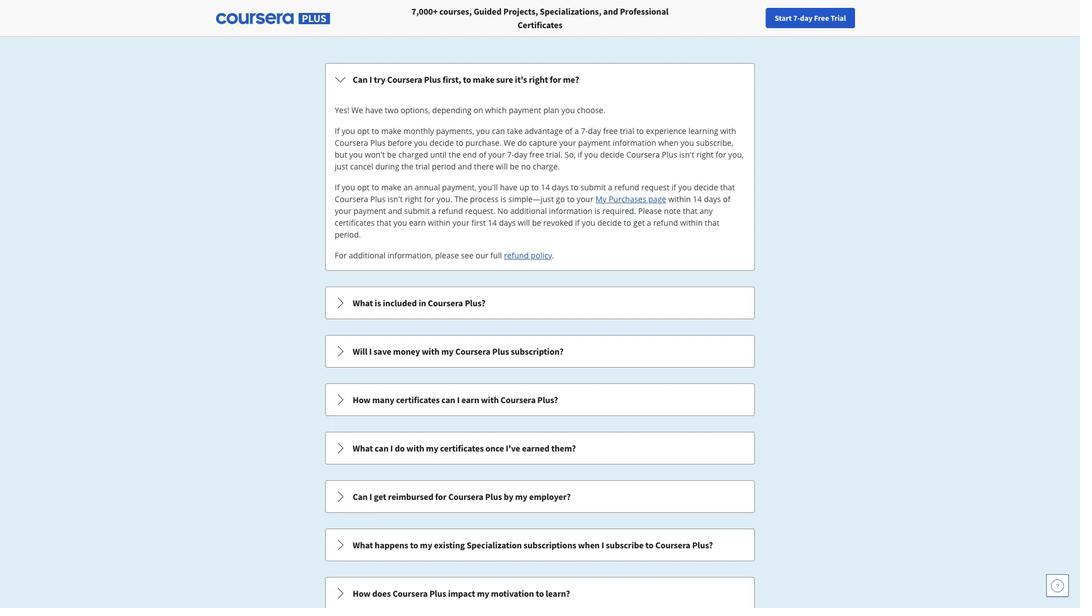 Task type: describe. For each thing, give the bounding box(es) containing it.
2 vertical spatial certificates
[[440, 443, 484, 454]]

you up purchase.
[[477, 126, 490, 136]]

to inside dropdown button
[[536, 588, 544, 599]]

first,
[[443, 74, 462, 85]]

required.
[[603, 205, 637, 216]]

during
[[376, 161, 400, 172]]

1 horizontal spatial of
[[565, 126, 573, 136]]

please
[[435, 250, 459, 261]]

coursera right does
[[393, 588, 428, 599]]

do inside dropdown button
[[395, 443, 405, 454]]

make for payments,
[[382, 126, 402, 136]]

i inside dropdown button
[[370, 491, 372, 502]]

be inside within 14 days of your payment and submit a refund request. no additional information is required. please note that any certificates that you earn within your first 14 days will be revoked if you decide to get a refund within that period.
[[532, 217, 542, 228]]

for inside dropdown button
[[550, 74, 562, 85]]

what for what is included in coursera plus?
[[353, 297, 373, 309]]

i right the "will"
[[369, 346, 372, 357]]

advantage
[[525, 126, 563, 136]]

refund down note at the top of page
[[654, 217, 679, 228]]

list containing can i try coursera plus first, to make sure it's right for me?
[[324, 62, 757, 608]]

payment,
[[442, 182, 477, 193]]

what happens to my existing specialization subscriptions when i subscribe to coursera plus? button
[[326, 529, 755, 561]]

plus left the by
[[486, 491, 502, 502]]

information inside if you opt to make monthly payments, you can take advantage of a 7-day free trial to experience learning with coursera plus before you decide to purchase. we do capture your payment information when you subscribe, but you won't be charged until the end of your 7-day free trial. so, if you decide coursera plus isn't right for you, just cancel during the trial period and there will be no charge.
[[613, 137, 657, 148]]

end
[[463, 149, 477, 160]]

if you opt to make monthly payments, you can take advantage of a 7-day free trial to experience learning with coursera plus before you decide to purchase. we do capture your payment information when you subscribe, but you won't be charged until the end of your 7-day free trial. so, if you decide coursera plus isn't right for you, just cancel during the trial period and there will be no charge.
[[335, 126, 744, 172]]

isn't inside if you opt to make monthly payments, you can take advantage of a 7-day free trial to experience learning with coursera plus before you decide to purchase. we do capture your payment information when you subscribe, but you won't be charged until the end of your 7-day free trial. so, if you decide coursera plus isn't right for you, just cancel during the trial period and there will be no charge.
[[680, 149, 695, 160]]

7,000+ courses, guided projects, specializations, and professional certificates
[[412, 6, 669, 30]]

decide up until
[[430, 137, 454, 148]]

coursera right try
[[387, 74, 423, 85]]

plus? inside "dropdown button"
[[693, 539, 713, 551]]

day inside button
[[801, 13, 813, 23]]

plus up won't
[[371, 137, 386, 148]]

career
[[890, 13, 912, 23]]

a inside if you opt to make monthly payments, you can take advantage of a 7-day free trial to experience learning with coursera plus before you decide to purchase. we do capture your payment information when you subscribe, but you won't be charged until the end of your 7-day free trial. so, if you decide coursera plus isn't right for you, just cancel during the trial period and there will be no charge.
[[575, 126, 579, 136]]

you right 'plan'
[[562, 105, 575, 115]]

by
[[504, 491, 514, 502]]

for inside dropdown button
[[436, 491, 447, 502]]

information,
[[388, 250, 433, 261]]

request.
[[465, 205, 496, 216]]

my
[[596, 194, 607, 204]]

coursera down the experience
[[627, 149, 660, 160]]

my right the by
[[516, 491, 528, 502]]

1 vertical spatial additional
[[349, 250, 386, 261]]

them?
[[552, 443, 576, 454]]

me?
[[563, 74, 580, 85]]

purchase.
[[466, 137, 502, 148]]

purchases
[[609, 194, 647, 204]]

what can i do with my certificates once i've earned them? button
[[326, 432, 755, 464]]

0 vertical spatial be
[[387, 149, 397, 160]]

2 horizontal spatial days
[[705, 194, 722, 204]]

a down the annual
[[432, 205, 437, 216]]

yes! we have two options, depending on which payment plan you choose.
[[335, 105, 606, 115]]

7,000+
[[412, 6, 438, 17]]

annual
[[415, 182, 440, 193]]

to inside within 14 days of your payment and submit a refund request. no additional information is required. please note that any certificates that you earn within your first 14 days will be revoked if you decide to get a refund within that period.
[[624, 217, 632, 228]]

1 horizontal spatial day
[[588, 126, 602, 136]]

a down please
[[647, 217, 652, 228]]

my for certificates
[[426, 443, 439, 454]]

monthly
[[404, 126, 434, 136]]

professional
[[620, 6, 669, 17]]

plus left first, at the top of the page
[[424, 74, 441, 85]]

up
[[520, 182, 530, 193]]

page
[[649, 194, 667, 204]]

to up won't
[[372, 126, 379, 136]]

within down any
[[681, 217, 703, 228]]

how for how does coursera plus impact my motivation to learn?
[[353, 588, 371, 599]]

choose.
[[578, 105, 606, 115]]

period
[[432, 161, 456, 172]]

my for motivation
[[477, 588, 490, 599]]

isn't inside if you opt to make an annual payment, you'll have up to 14 days to submit a refund request if you decide that coursera plus isn't right for you. the process is simple—just go to your
[[388, 194, 403, 204]]

can i try coursera plus first, to make sure it's right for me?
[[353, 74, 580, 85]]

revoked
[[544, 217, 574, 228]]

experience
[[646, 126, 687, 136]]

you down learning at the right of the page
[[681, 137, 695, 148]]

start
[[775, 13, 792, 23]]

1 horizontal spatial can
[[442, 394, 456, 405]]

make inside dropdown button
[[473, 74, 495, 85]]

save
[[374, 346, 392, 357]]

.
[[553, 250, 555, 261]]

with up once
[[481, 394, 499, 405]]

what can i do with my certificates once i've earned them?
[[353, 443, 576, 454]]

can i get reimbursed for coursera plus by my employer?
[[353, 491, 571, 502]]

can inside if you opt to make monthly payments, you can take advantage of a 7-day free trial to experience learning with coursera plus before you decide to purchase. we do capture your payment information when you subscribe, but you won't be charged until the end of your 7-day free trial. so, if you decide coursera plus isn't right for you, just cancel during the trial period and there will be no charge.
[[492, 126, 505, 136]]

that up information,
[[377, 217, 392, 228]]

you up cancel
[[349, 149, 363, 160]]

decide right so,
[[601, 149, 625, 160]]

when inside if you opt to make monthly payments, you can take advantage of a 7-day free trial to experience learning with coursera plus before you decide to purchase. we do capture your payment information when you subscribe, but you won't be charged until the end of your 7-day free trial. so, if you decide coursera plus isn't right for you, just cancel during the trial period and there will be no charge.
[[659, 137, 679, 148]]

within down "you."
[[428, 217, 451, 228]]

learn?
[[546, 588, 570, 599]]

you up note at the top of page
[[679, 182, 692, 193]]

is inside if you opt to make an annual payment, you'll have up to 14 days to submit a refund request if you decide that coursera plus isn't right for you. the process is simple—just go to your
[[501, 194, 507, 204]]

i've
[[506, 443, 521, 454]]

refund right full
[[504, 250, 529, 261]]

1 horizontal spatial payment
[[509, 105, 542, 115]]

until
[[431, 149, 447, 160]]

coursera right in
[[428, 297, 463, 309]]

you,
[[729, 149, 744, 160]]

first
[[472, 217, 486, 228]]

asked
[[515, 5, 577, 36]]

help center image
[[1052, 579, 1065, 592]]

if you opt to make an annual payment, you'll have up to 14 days to submit a refund request if you decide that coursera plus isn't right for you. the process is simple—just go to your
[[335, 182, 736, 204]]

2 vertical spatial day
[[515, 149, 528, 160]]

subscribe
[[606, 539, 644, 551]]

1 horizontal spatial be
[[510, 161, 520, 172]]

happens
[[375, 539, 409, 551]]

charged
[[399, 149, 428, 160]]

for inside if you opt to make monthly payments, you can take advantage of a 7-day free trial to experience learning with coursera plus before you decide to purchase. we do capture your payment information when you subscribe, but you won't be charged until the end of your 7-day free trial. so, if you decide coursera plus isn't right for you, just cancel during the trial period and there will be no charge.
[[716, 149, 727, 160]]

1 vertical spatial free
[[530, 149, 545, 160]]

refund inside if you opt to make an annual payment, you'll have up to 14 days to submit a refund request if you decide that coursera plus isn't right for you. the process is simple—just go to your
[[615, 182, 640, 193]]

guided
[[474, 6, 502, 17]]

process
[[470, 194, 499, 204]]

how many certificates can i earn with coursera plus? button
[[326, 384, 755, 415]]

i left try
[[370, 74, 372, 85]]

subscribe,
[[697, 137, 734, 148]]

you right so,
[[585, 149, 598, 160]]

note
[[665, 205, 681, 216]]

get inside within 14 days of your payment and submit a refund request. no additional information is required. please note that any certificates that you earn within your first 14 days will be revoked if you decide to get a refund within that period.
[[634, 217, 645, 228]]

take
[[507, 126, 523, 136]]

motivation
[[491, 588, 534, 599]]

you'll
[[479, 182, 498, 193]]

two
[[385, 105, 399, 115]]

will inside within 14 days of your payment and submit a refund request. no additional information is required. please note that any certificates that you earn within your first 14 days will be revoked if you decide to get a refund within that period.
[[518, 217, 530, 228]]

is inside dropdown button
[[375, 297, 381, 309]]

plan
[[544, 105, 560, 115]]

submit inside if you opt to make an annual payment, you'll have up to 14 days to submit a refund request if you decide that coursera plus isn't right for you. the process is simple—just go to your
[[581, 182, 606, 193]]

your left first
[[453, 217, 470, 228]]

how does coursera plus impact my motivation to learn?
[[353, 588, 570, 599]]

and inside within 14 days of your payment and submit a refund request. no additional information is required. please note that any certificates that you earn within your first 14 days will be revoked if you decide to get a refund within that period.
[[388, 205, 402, 216]]

decide inside within 14 days of your payment and submit a refund request. no additional information is required. please note that any certificates that you earn within your first 14 days will be revoked if you decide to get a refund within that period.
[[598, 217, 622, 228]]

see
[[461, 250, 474, 261]]

certificates
[[518, 19, 563, 30]]

find
[[841, 13, 855, 23]]

if inside within 14 days of your payment and submit a refund request. no additional information is required. please note that any certificates that you earn within your first 14 days will be revoked if you decide to get a refund within that period.
[[576, 217, 580, 228]]

0 horizontal spatial can
[[375, 443, 389, 454]]

additional inside within 14 days of your payment and submit a refund request. no additional information is required. please note that any certificates that you earn within your first 14 days will be revoked if you decide to get a refund within that period.
[[511, 205, 547, 216]]

try
[[374, 74, 386, 85]]

coursera plus image
[[216, 13, 330, 24]]

coursera inside if you opt to make an annual payment, you'll have up to 14 days to submit a refund request if you decide that coursera plus isn't right for you. the process is simple—just go to your
[[335, 194, 369, 204]]

will i save money with my coursera plus subscription? button
[[326, 336, 755, 367]]

my for coursera
[[442, 346, 454, 357]]

coursera up i've
[[501, 394, 536, 405]]

earned
[[522, 443, 550, 454]]

it's
[[515, 74, 528, 85]]

1 horizontal spatial trial
[[620, 126, 635, 136]]

in
[[419, 297, 426, 309]]

0 vertical spatial plus?
[[465, 297, 486, 309]]

coursera up but in the top left of the page
[[335, 137, 369, 148]]

have inside if you opt to make an annual payment, you'll have up to 14 days to submit a refund request if you decide that coursera plus isn't right for you. the process is simple—just go to your
[[500, 182, 518, 193]]

yes!
[[335, 105, 350, 115]]

1 horizontal spatial free
[[604, 126, 618, 136]]

no
[[498, 205, 509, 216]]

will inside if you opt to make monthly payments, you can take advantage of a 7-day free trial to experience learning with coursera plus before you decide to purchase. we do capture your payment information when you subscribe, but you won't be charged until the end of your 7-day free trial. so, if you decide coursera plus isn't right for you, just cancel during the trial period and there will be no charge.
[[496, 161, 508, 172]]

2 vertical spatial days
[[499, 217, 516, 228]]

will i save money with my coursera plus subscription?
[[353, 346, 564, 357]]

you down yes!
[[342, 126, 355, 136]]

for inside if you opt to make an annual payment, you'll have up to 14 days to submit a refund request if you decide that coursera plus isn't right for you. the process is simple—just go to your
[[424, 194, 435, 204]]

so,
[[565, 149, 576, 160]]

my inside "dropdown button"
[[420, 539, 433, 551]]

money
[[393, 346, 420, 357]]

any
[[700, 205, 713, 216]]

request
[[642, 182, 670, 193]]

coursera up how many certificates can i earn with coursera plus?
[[456, 346, 491, 357]]

is inside within 14 days of your payment and submit a refund request. no additional information is required. please note that any certificates that you earn within your first 14 days will be revoked if you decide to get a refund within that period.
[[595, 205, 601, 216]]

1 vertical spatial 7-
[[581, 126, 588, 136]]

when inside the "what happens to my existing specialization subscriptions when i subscribe to coursera plus?" "dropdown button"
[[579, 539, 600, 551]]

your up there
[[489, 149, 506, 160]]

0 horizontal spatial we
[[352, 105, 363, 115]]

information inside within 14 days of your payment and submit a refund request. no additional information is required. please note that any certificates that you earn within your first 14 days will be revoked if you decide to get a refund within that period.
[[549, 205, 593, 216]]

on
[[474, 105, 484, 115]]

does
[[373, 588, 391, 599]]

can i get reimbursed for coursera plus by my employer? button
[[326, 481, 755, 512]]

of inside within 14 days of your payment and submit a refund request. no additional information is required. please note that any certificates that you earn within your first 14 days will be revoked if you decide to get a refund within that period.
[[724, 194, 731, 204]]

options,
[[401, 105, 431, 115]]

to right happens
[[410, 539, 419, 551]]

that left any
[[683, 205, 698, 216]]

0 horizontal spatial 14
[[488, 217, 497, 228]]

to right up on the left
[[532, 182, 539, 193]]

learning
[[689, 126, 719, 136]]

to down payments,
[[456, 137, 464, 148]]

sure
[[497, 74, 514, 85]]



Task type: vqa. For each thing, say whether or not it's contained in the screenshot.
Opt corresponding to Coursera
yes



Task type: locate. For each thing, give the bounding box(es) containing it.
what inside "dropdown button"
[[353, 539, 373, 551]]

period.
[[335, 229, 361, 240]]

1 vertical spatial do
[[395, 443, 405, 454]]

plus left subscription?
[[493, 346, 509, 357]]

0 vertical spatial the
[[449, 149, 461, 160]]

payment inside if you opt to make monthly payments, you can take advantage of a 7-day free trial to experience learning with coursera plus before you decide to purchase. we do capture your payment information when you subscribe, but you won't be charged until the end of your 7-day free trial. so, if you decide coursera plus isn't right for you, just cancel during the trial period and there will be no charge.
[[579, 137, 611, 148]]

of
[[565, 126, 573, 136], [479, 149, 487, 160], [724, 194, 731, 204]]

1 how from the top
[[353, 394, 371, 405]]

coursera down "just"
[[335, 194, 369, 204]]

opt inside if you opt to make an annual payment, you'll have up to 14 days to submit a refund request if you decide that coursera plus isn't right for you. the process is simple—just go to your
[[358, 182, 370, 193]]

2 horizontal spatial and
[[604, 6, 619, 17]]

can left reimbursed
[[353, 491, 368, 502]]

0 horizontal spatial do
[[395, 443, 405, 454]]

you
[[562, 105, 575, 115], [342, 126, 355, 136], [477, 126, 490, 136], [414, 137, 428, 148], [681, 137, 695, 148], [349, 149, 363, 160], [585, 149, 598, 160], [342, 182, 355, 193], [679, 182, 692, 193], [394, 217, 407, 228], [582, 217, 596, 228]]

0 horizontal spatial earn
[[409, 217, 426, 228]]

0 horizontal spatial isn't
[[388, 194, 403, 204]]

if inside if you opt to make monthly payments, you can take advantage of a 7-day free trial to experience learning with coursera plus before you decide to purchase. we do capture your payment information when you subscribe, but you won't be charged until the end of your 7-day free trial. so, if you decide coursera plus isn't right for you, just cancel during the trial period and there will be no charge.
[[335, 126, 340, 136]]

1 vertical spatial is
[[595, 205, 601, 216]]

0 vertical spatial earn
[[409, 217, 426, 228]]

additional down the simple—just
[[511, 205, 547, 216]]

get
[[634, 217, 645, 228], [374, 491, 387, 502]]

0 horizontal spatial submit
[[405, 205, 430, 216]]

your up period.
[[335, 205, 352, 216]]

if down "just"
[[335, 182, 340, 193]]

2 vertical spatial right
[[405, 194, 422, 204]]

when
[[659, 137, 679, 148], [579, 539, 600, 551]]

free
[[815, 13, 830, 23]]

with up reimbursed
[[407, 443, 425, 454]]

your up so,
[[560, 137, 577, 148]]

that down you, on the right top of page
[[721, 182, 736, 193]]

you up information,
[[394, 217, 407, 228]]

1 horizontal spatial have
[[500, 182, 518, 193]]

1 if from the top
[[335, 126, 340, 136]]

frequently asked questions
[[395, 5, 686, 36]]

and inside if you opt to make monthly payments, you can take advantage of a 7-day free trial to experience learning with coursera plus before you decide to purchase. we do capture your payment information when you subscribe, but you won't be charged until the end of your 7-day free trial. so, if you decide coursera plus isn't right for you, just cancel during the trial period and there will be no charge.
[[458, 161, 472, 172]]

decide inside if you opt to make an annual payment, you'll have up to 14 days to submit a refund request if you decide that coursera plus isn't right for you. the process is simple—just go to your
[[694, 182, 719, 193]]

many
[[373, 394, 395, 405]]

0 vertical spatial if
[[335, 126, 340, 136]]

charge.
[[533, 161, 560, 172]]

have left up on the left
[[500, 182, 518, 193]]

1 vertical spatial opt
[[358, 182, 370, 193]]

just
[[335, 161, 348, 172]]

0 vertical spatial certificates
[[335, 217, 375, 228]]

is down my
[[595, 205, 601, 216]]

0 horizontal spatial and
[[388, 205, 402, 216]]

2 vertical spatial 7-
[[508, 149, 515, 160]]

a inside if you opt to make an annual payment, you'll have up to 14 days to submit a refund request if you decide that coursera plus isn't right for you. the process is simple—just go to your
[[609, 182, 613, 193]]

7- inside button
[[794, 13, 801, 23]]

make inside if you opt to make an annual payment, you'll have up to 14 days to submit a refund request if you decide that coursera plus isn't right for you. the process is simple—just go to your
[[382, 182, 402, 193]]

payment up take
[[509, 105, 542, 115]]

1 vertical spatial when
[[579, 539, 600, 551]]

1 horizontal spatial certificates
[[396, 394, 440, 405]]

can
[[492, 126, 505, 136], [442, 394, 456, 405], [375, 443, 389, 454]]

2 horizontal spatial certificates
[[440, 443, 484, 454]]

get left reimbursed
[[374, 491, 387, 502]]

free down capture
[[530, 149, 545, 160]]

with right money
[[422, 346, 440, 357]]

2 horizontal spatial of
[[724, 194, 731, 204]]

how inside dropdown button
[[353, 588, 371, 599]]

we
[[352, 105, 363, 115], [504, 137, 516, 148]]

1 vertical spatial certificates
[[396, 394, 440, 405]]

when down the experience
[[659, 137, 679, 148]]

we inside if you opt to make monthly payments, you can take advantage of a 7-day free trial to experience learning with coursera plus before you decide to purchase. we do capture your payment information when you subscribe, but you won't be charged until the end of your 7-day free trial. so, if you decide coursera plus isn't right for you, just cancel during the trial period and there will be no charge.
[[504, 137, 516, 148]]

can inside dropdown button
[[353, 491, 368, 502]]

1 vertical spatial have
[[500, 182, 518, 193]]

opt inside if you opt to make monthly payments, you can take advantage of a 7-day free trial to experience learning with coursera plus before you decide to purchase. we do capture your payment information when you subscribe, but you won't be charged until the end of your 7-day free trial. so, if you decide coursera plus isn't right for you, just cancel during the trial period and there will be no charge.
[[358, 126, 370, 136]]

1 horizontal spatial the
[[449, 149, 461, 160]]

if inside if you opt to make an annual payment, you'll have up to 14 days to submit a refund request if you decide that coursera plus isn't right for you. the process is simple—just go to your
[[672, 182, 677, 193]]

your left my
[[577, 194, 594, 204]]

1 vertical spatial plus?
[[538, 394, 559, 405]]

certificates inside within 14 days of your payment and submit a refund request. no additional information is required. please note that any certificates that you earn within your first 14 days will be revoked if you decide to get a refund within that period.
[[335, 217, 375, 228]]

14 right first
[[488, 217, 497, 228]]

no
[[522, 161, 531, 172]]

1 horizontal spatial is
[[501, 194, 507, 204]]

my left existing
[[420, 539, 433, 551]]

2 horizontal spatial can
[[492, 126, 505, 136]]

1 vertical spatial payment
[[579, 137, 611, 148]]

days up any
[[705, 194, 722, 204]]

policy
[[531, 250, 553, 261]]

trial
[[831, 13, 847, 23]]

can inside dropdown button
[[353, 74, 368, 85]]

1 vertical spatial if
[[672, 182, 677, 193]]

1 horizontal spatial and
[[458, 161, 472, 172]]

earn inside how many certificates can i earn with coursera plus? dropdown button
[[462, 394, 480, 405]]

1 what from the top
[[353, 297, 373, 309]]

how inside dropdown button
[[353, 394, 371, 405]]

to right go on the top right of page
[[568, 194, 575, 204]]

right
[[529, 74, 549, 85], [697, 149, 714, 160], [405, 194, 422, 204]]

we down take
[[504, 137, 516, 148]]

you right revoked
[[582, 217, 596, 228]]

right inside if you opt to make an annual payment, you'll have up to 14 days to submit a refund request if you decide that coursera plus isn't right for you. the process is simple—just go to your
[[405, 194, 422, 204]]

submit inside within 14 days of your payment and submit a refund request. no additional information is required. please note that any certificates that you earn within your first 14 days will be revoked if you decide to get a refund within that period.
[[405, 205, 430, 216]]

1 vertical spatial trial
[[416, 161, 430, 172]]

0 horizontal spatial will
[[496, 161, 508, 172]]

1 horizontal spatial right
[[529, 74, 549, 85]]

payments,
[[436, 126, 475, 136]]

2 opt from the top
[[358, 182, 370, 193]]

decide
[[430, 137, 454, 148], [601, 149, 625, 160], [694, 182, 719, 193], [598, 217, 622, 228]]

list
[[324, 62, 757, 608]]

1 opt from the top
[[358, 126, 370, 136]]

if for if you opt to make monthly payments, you can take advantage of a 7-day free trial to experience learning with coursera plus before you decide to purchase. we do capture your payment information when you subscribe, but you won't be charged until the end of your 7-day free trial. so, if you decide coursera plus isn't right for you, just cancel during the trial period and there will be no charge.
[[335, 126, 340, 136]]

2 vertical spatial payment
[[354, 205, 386, 216]]

to down so,
[[571, 182, 579, 193]]

0 vertical spatial payment
[[509, 105, 542, 115]]

courses,
[[440, 6, 472, 17]]

and inside 7,000+ courses, guided projects, specializations, and professional certificates
[[604, 6, 619, 17]]

i down many
[[391, 443, 393, 454]]

1 horizontal spatial days
[[552, 182, 569, 193]]

1 vertical spatial information
[[549, 205, 593, 216]]

if
[[578, 149, 583, 160], [672, 182, 677, 193], [576, 217, 580, 228]]

what for what can i do with my certificates once i've earned them?
[[353, 443, 373, 454]]

0 vertical spatial submit
[[581, 182, 606, 193]]

0 vertical spatial and
[[604, 6, 619, 17]]

0 vertical spatial when
[[659, 137, 679, 148]]

0 horizontal spatial 7-
[[508, 149, 515, 160]]

how for how many certificates can i earn with coursera plus?
[[353, 394, 371, 405]]

a up purchases
[[609, 182, 613, 193]]

0 horizontal spatial of
[[479, 149, 487, 160]]

new
[[874, 13, 888, 23]]

is
[[501, 194, 507, 204], [595, 205, 601, 216], [375, 297, 381, 309]]

included
[[383, 297, 417, 309]]

is left included
[[375, 297, 381, 309]]

i left reimbursed
[[370, 491, 372, 502]]

1 vertical spatial be
[[510, 161, 520, 172]]

1 vertical spatial we
[[504, 137, 516, 148]]

2 vertical spatial be
[[532, 217, 542, 228]]

i down will i save money with my coursera plus subscription?
[[457, 394, 460, 405]]

3 what from the top
[[353, 539, 373, 551]]

1 can from the top
[[353, 74, 368, 85]]

0 horizontal spatial days
[[499, 217, 516, 228]]

plus down the experience
[[662, 149, 678, 160]]

0 vertical spatial of
[[565, 126, 573, 136]]

within 14 days of your payment and submit a refund request. no additional information is required. please note that any certificates that you earn within your first 14 days will be revoked if you decide to get a refund within that period.
[[335, 194, 731, 240]]

opt for before
[[358, 126, 370, 136]]

additional
[[511, 205, 547, 216], [349, 250, 386, 261]]

1 vertical spatial the
[[402, 161, 414, 172]]

my
[[442, 346, 454, 357], [426, 443, 439, 454], [516, 491, 528, 502], [420, 539, 433, 551], [477, 588, 490, 599]]

for left me?
[[550, 74, 562, 85]]

subscriptions
[[524, 539, 577, 551]]

before
[[388, 137, 412, 148]]

you down monthly
[[414, 137, 428, 148]]

which
[[486, 105, 507, 115]]

start 7-day free trial button
[[766, 8, 856, 28]]

0 horizontal spatial information
[[549, 205, 593, 216]]

specializations,
[[540, 6, 602, 17]]

go
[[556, 194, 566, 204]]

2 horizontal spatial be
[[532, 217, 542, 228]]

be left no
[[510, 161, 520, 172]]

can i try coursera plus first, to make sure it's right for me? button
[[326, 64, 755, 95]]

the left end
[[449, 149, 461, 160]]

to left learn?
[[536, 588, 544, 599]]

reimbursed
[[388, 491, 434, 502]]

existing
[[434, 539, 465, 551]]

simple—just
[[509, 194, 554, 204]]

1 vertical spatial can
[[442, 394, 456, 405]]

14 up any
[[693, 194, 703, 204]]

payment inside within 14 days of your payment and submit a refund request. no additional information is required. please note that any certificates that you earn within your first 14 days will be revoked if you decide to get a refund within that period.
[[354, 205, 386, 216]]

0 vertical spatial can
[[353, 74, 368, 85]]

how does coursera plus impact my motivation to learn? button
[[326, 578, 755, 608]]

refund policy link
[[504, 250, 553, 261]]

0 vertical spatial how
[[353, 394, 371, 405]]

right inside if you opt to make monthly payments, you can take advantage of a 7-day free trial to experience learning with coursera plus before you decide to purchase. we do capture your payment information when you subscribe, but you won't be charged until the end of your 7-day free trial. so, if you decide coursera plus isn't right for you, just cancel during the trial period and there will be no charge.
[[697, 149, 714, 160]]

0 vertical spatial will
[[496, 161, 508, 172]]

if right request at the right top
[[672, 182, 677, 193]]

day left free
[[801, 13, 813, 23]]

be left revoked
[[532, 217, 542, 228]]

refund
[[615, 182, 640, 193], [439, 205, 463, 216], [654, 217, 679, 228], [504, 250, 529, 261]]

day down choose.
[[588, 126, 602, 136]]

plus?
[[465, 297, 486, 309], [538, 394, 559, 405], [693, 539, 713, 551]]

0 horizontal spatial certificates
[[335, 217, 375, 228]]

0 vertical spatial have
[[366, 105, 383, 115]]

plus
[[424, 74, 441, 85], [371, 137, 386, 148], [662, 149, 678, 160], [371, 194, 386, 204], [493, 346, 509, 357], [486, 491, 502, 502], [430, 588, 447, 599]]

get inside can i get reimbursed for coursera plus by my employer? dropdown button
[[374, 491, 387, 502]]

0 horizontal spatial plus?
[[465, 297, 486, 309]]

earn up what can i do with my certificates once i've earned them?
[[462, 394, 480, 405]]

coursera inside "dropdown button"
[[656, 539, 691, 551]]

additional right for
[[349, 250, 386, 261]]

0 vertical spatial additional
[[511, 205, 547, 216]]

you down "just"
[[342, 182, 355, 193]]

2 if from the top
[[335, 182, 340, 193]]

right down subscribe,
[[697, 149, 714, 160]]

0 vertical spatial what
[[353, 297, 373, 309]]

submit
[[581, 182, 606, 193], [405, 205, 430, 216]]

won't
[[365, 149, 385, 160]]

1 vertical spatial if
[[335, 182, 340, 193]]

2 how from the top
[[353, 588, 371, 599]]

0 vertical spatial days
[[552, 182, 569, 193]]

that inside if you opt to make an annual payment, you'll have up to 14 days to submit a refund request if you decide that coursera plus isn't right for you. the process is simple—just go to your
[[721, 182, 736, 193]]

right inside dropdown button
[[529, 74, 549, 85]]

your right find
[[857, 13, 872, 23]]

0 horizontal spatial be
[[387, 149, 397, 160]]

isn't down during
[[388, 194, 403, 204]]

make left an
[[382, 182, 402, 193]]

how many certificates can i earn with coursera plus?
[[353, 394, 559, 405]]

make inside if you opt to make monthly payments, you can take advantage of a 7-day free trial to experience learning with coursera plus before you decide to purchase. we do capture your payment information when you subscribe, but you won't be charged until the end of your 7-day free trial. so, if you decide coursera plus isn't right for you, just cancel during the trial period and there will be no charge.
[[382, 126, 402, 136]]

trial
[[620, 126, 635, 136], [416, 161, 430, 172]]

refund down "you."
[[439, 205, 463, 216]]

1 vertical spatial how
[[353, 588, 371, 599]]

2 horizontal spatial is
[[595, 205, 601, 216]]

impact
[[448, 588, 476, 599]]

2 can from the top
[[353, 491, 368, 502]]

opt for coursera
[[358, 182, 370, 193]]

None search field
[[155, 7, 425, 30]]

refund up purchases
[[615, 182, 640, 193]]

certificates left once
[[440, 443, 484, 454]]

coursera left the by
[[449, 491, 484, 502]]

can for can i try coursera plus first, to make sure it's right for me?
[[353, 74, 368, 85]]

earn up information,
[[409, 217, 426, 228]]

find your new career link
[[835, 11, 917, 25]]

when left subscribe
[[579, 539, 600, 551]]

make for annual
[[382, 182, 402, 193]]

with inside if you opt to make monthly payments, you can take advantage of a 7-day free trial to experience learning with coursera plus before you decide to purchase. we do capture your payment information when you subscribe, but you won't be charged until the end of your 7-day free trial. so, if you decide coursera plus isn't right for you, just cancel during the trial period and there will be no charge.
[[721, 126, 737, 136]]

1 vertical spatial what
[[353, 443, 373, 454]]

what left included
[[353, 297, 373, 309]]

your
[[857, 13, 872, 23], [560, 137, 577, 148], [489, 149, 506, 160], [577, 194, 594, 204], [335, 205, 352, 216], [453, 217, 470, 228]]

of down purchase.
[[479, 149, 487, 160]]

opt down cancel
[[358, 182, 370, 193]]

do inside if you opt to make monthly payments, you can take advantage of a 7-day free trial to experience learning with coursera plus before you decide to purchase. we do capture your payment information when you subscribe, but you won't be charged until the end of your 7-day free trial. so, if you decide coursera plus isn't right for you, just cancel during the trial period and there will be no charge.
[[518, 137, 527, 148]]

0 horizontal spatial have
[[366, 105, 383, 115]]

i inside "dropdown button"
[[602, 539, 605, 551]]

payment
[[509, 105, 542, 115], [579, 137, 611, 148], [354, 205, 386, 216]]

have left two
[[366, 105, 383, 115]]

make up "before"
[[382, 126, 402, 136]]

and down end
[[458, 161, 472, 172]]

do down take
[[518, 137, 527, 148]]

to down during
[[372, 182, 379, 193]]

if inside if you opt to make monthly payments, you can take advantage of a 7-day free trial to experience learning with coursera plus before you decide to purchase. we do capture your payment information when you subscribe, but you won't be charged until the end of your 7-day free trial. so, if you decide coursera plus isn't right for you, just cancel during the trial period and there will be no charge.
[[578, 149, 583, 160]]

0 horizontal spatial get
[[374, 491, 387, 502]]

questions
[[582, 5, 686, 36]]

trial left the experience
[[620, 126, 635, 136]]

submit up my
[[581, 182, 606, 193]]

if right so,
[[578, 149, 583, 160]]

days up go on the top right of page
[[552, 182, 569, 193]]

and left professional
[[604, 6, 619, 17]]

0 vertical spatial can
[[492, 126, 505, 136]]

to right first, at the top of the page
[[463, 74, 471, 85]]

earn inside within 14 days of your payment and submit a refund request. no additional information is required. please note that any certificates that you earn within your first 14 days will be revoked if you decide to get a refund within that period.
[[409, 217, 426, 228]]

1 vertical spatial and
[[458, 161, 472, 172]]

to inside dropdown button
[[463, 74, 471, 85]]

can
[[353, 74, 368, 85], [353, 491, 368, 502]]

trial.
[[547, 149, 563, 160]]

the
[[455, 194, 468, 204]]

what down many
[[353, 443, 373, 454]]

but
[[335, 149, 347, 160]]

2 what from the top
[[353, 443, 373, 454]]

please
[[639, 205, 662, 216]]

1 horizontal spatial we
[[504, 137, 516, 148]]

7- down choose.
[[581, 126, 588, 136]]

plus left impact
[[430, 588, 447, 599]]

projects,
[[504, 6, 538, 17]]

cancel
[[350, 161, 374, 172]]

will
[[353, 346, 368, 357]]

decide up any
[[694, 182, 719, 193]]

for
[[335, 250, 347, 261]]

to right subscribe
[[646, 539, 654, 551]]

how
[[353, 394, 371, 405], [353, 588, 371, 599]]

if for if you opt to make an annual payment, you'll have up to 14 days to submit a refund request if you decide that coursera plus isn't right for you. the process is simple—just go to your
[[335, 182, 340, 193]]

1 horizontal spatial earn
[[462, 394, 480, 405]]

plus down during
[[371, 194, 386, 204]]

there
[[474, 161, 494, 172]]

1 horizontal spatial 14
[[541, 182, 550, 193]]

within up note at the top of page
[[669, 194, 691, 204]]

you.
[[437, 194, 453, 204]]

coursera right subscribe
[[656, 539, 691, 551]]

2 vertical spatial if
[[576, 217, 580, 228]]

1 vertical spatial of
[[479, 149, 487, 160]]

2 horizontal spatial plus?
[[693, 539, 713, 551]]

0 vertical spatial 14
[[541, 182, 550, 193]]

1 horizontal spatial plus?
[[538, 394, 559, 405]]

if
[[335, 126, 340, 136], [335, 182, 340, 193]]

2 vertical spatial what
[[353, 539, 373, 551]]

submit down an
[[405, 205, 430, 216]]

0 vertical spatial we
[[352, 105, 363, 115]]

to left the experience
[[637, 126, 644, 136]]

can for can i get reimbursed for coursera plus by my employer?
[[353, 491, 368, 502]]

1 vertical spatial right
[[697, 149, 714, 160]]

free down choose.
[[604, 126, 618, 136]]

2 vertical spatial is
[[375, 297, 381, 309]]

2 vertical spatial 14
[[488, 217, 497, 228]]

an
[[404, 182, 413, 193]]

your inside if you opt to make an annual payment, you'll have up to 14 days to submit a refund request if you decide that coursera plus isn't right for you. the process is simple—just go to your
[[577, 194, 594, 204]]

days inside if you opt to make an annual payment, you'll have up to 14 days to submit a refund request if you decide that coursera plus isn't right for you. the process is simple—just go to your
[[552, 182, 569, 193]]

what for what happens to my existing specialization subscriptions when i subscribe to coursera plus?
[[353, 539, 373, 551]]

0 horizontal spatial the
[[402, 161, 414, 172]]

a up so,
[[575, 126, 579, 136]]

full
[[491, 250, 502, 261]]

1 horizontal spatial information
[[613, 137, 657, 148]]

of up so,
[[565, 126, 573, 136]]

the
[[449, 149, 461, 160], [402, 161, 414, 172]]

2 vertical spatial and
[[388, 205, 402, 216]]

1 vertical spatial 14
[[693, 194, 703, 204]]

that down any
[[705, 217, 720, 228]]

opt up won't
[[358, 126, 370, 136]]

1 horizontal spatial additional
[[511, 205, 547, 216]]

plus inside if you opt to make an annual payment, you'll have up to 14 days to submit a refund request if you decide that coursera plus isn't right for you. the process is simple—just go to your
[[371, 194, 386, 204]]

if inside if you opt to make an annual payment, you'll have up to 14 days to submit a refund request if you decide that coursera plus isn't right for you. the process is simple—just go to your
[[335, 182, 340, 193]]

14 inside if you opt to make an annual payment, you'll have up to 14 days to submit a refund request if you decide that coursera plus isn't right for you. the process is simple—just go to your
[[541, 182, 550, 193]]

0 vertical spatial opt
[[358, 126, 370, 136]]

2 horizontal spatial right
[[697, 149, 714, 160]]



